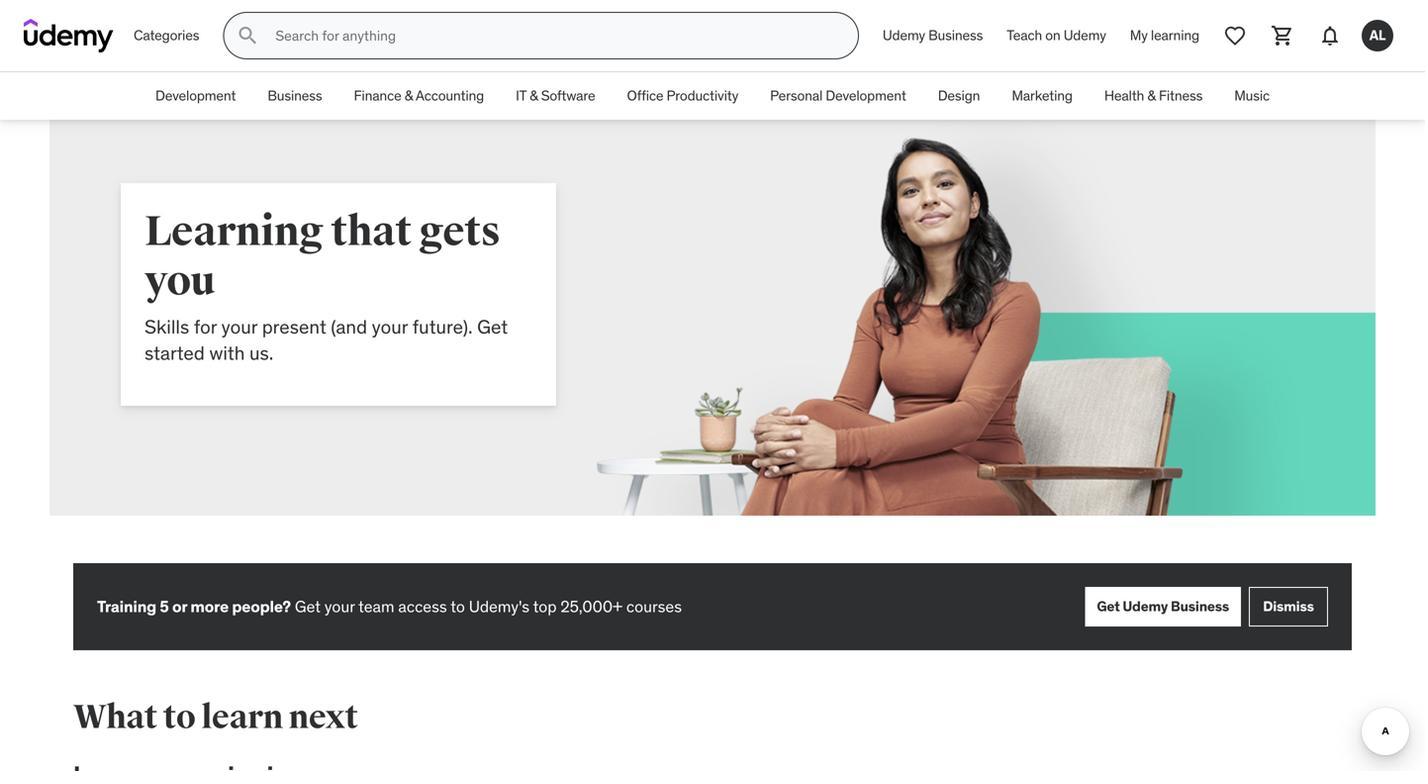 Task type: locate. For each thing, give the bounding box(es) containing it.
2 horizontal spatial &
[[1148, 87, 1156, 105]]

wishlist image
[[1224, 24, 1248, 48]]

1 horizontal spatial get
[[477, 315, 508, 339]]

you
[[145, 255, 216, 307]]

1 horizontal spatial udemy
[[1064, 26, 1107, 44]]

(and
[[331, 315, 367, 339]]

software
[[541, 87, 596, 105]]

finance
[[354, 87, 402, 105]]

people?
[[232, 596, 291, 617]]

business left dismiss on the bottom of page
[[1171, 598, 1230, 615]]

2 development from the left
[[826, 87, 907, 105]]

future).
[[413, 315, 473, 339]]

your up with
[[221, 315, 258, 339]]

al link
[[1354, 12, 1402, 59]]

to
[[451, 596, 465, 617], [163, 697, 195, 738]]

submit search image
[[236, 24, 260, 48]]

0 horizontal spatial development
[[155, 87, 236, 105]]

2 horizontal spatial get
[[1097, 598, 1120, 615]]

1 & from the left
[[405, 87, 413, 105]]

Search for anything text field
[[272, 19, 834, 52]]

your for learning that gets you
[[221, 315, 258, 339]]

& for accounting
[[405, 87, 413, 105]]

1 horizontal spatial your
[[325, 596, 355, 617]]

&
[[405, 87, 413, 105], [530, 87, 538, 105], [1148, 87, 1156, 105]]

0 horizontal spatial &
[[405, 87, 413, 105]]

top
[[533, 596, 557, 617]]

development right the personal at right
[[826, 87, 907, 105]]

0 vertical spatial business
[[929, 26, 983, 44]]

notifications image
[[1319, 24, 1343, 48]]

us.
[[249, 341, 274, 365]]

1 vertical spatial to
[[163, 697, 195, 738]]

development down categories dropdown button
[[155, 87, 236, 105]]

& right finance
[[405, 87, 413, 105]]

al
[[1370, 26, 1386, 44]]

to left the learn
[[163, 697, 195, 738]]

personal
[[770, 87, 823, 105]]

0 horizontal spatial udemy
[[883, 26, 926, 44]]

get udemy business link
[[1086, 587, 1242, 627]]

business link
[[252, 72, 338, 120]]

2 horizontal spatial business
[[1171, 598, 1230, 615]]

courses
[[627, 596, 682, 617]]

dismiss button
[[1249, 587, 1329, 627]]

udemy business link
[[871, 12, 995, 59]]

0 horizontal spatial business
[[268, 87, 322, 105]]

1 horizontal spatial development
[[826, 87, 907, 105]]

development link
[[140, 72, 252, 120]]

training 5 or more people? get your team access to udemy's top 25,000+ courses
[[97, 596, 682, 617]]

productivity
[[667, 87, 739, 105]]

to right access
[[451, 596, 465, 617]]

0 horizontal spatial your
[[221, 315, 258, 339]]

& right health
[[1148, 87, 1156, 105]]

your left team
[[325, 596, 355, 617]]

business left finance
[[268, 87, 322, 105]]

my learning
[[1130, 26, 1200, 44]]

25,000+
[[561, 596, 623, 617]]

teach
[[1007, 26, 1043, 44]]

& for software
[[530, 87, 538, 105]]

office productivity
[[627, 87, 739, 105]]

1 horizontal spatial business
[[929, 26, 983, 44]]

& right it
[[530, 87, 538, 105]]

your
[[221, 315, 258, 339], [372, 315, 408, 339], [325, 596, 355, 617]]

teach on udemy link
[[995, 12, 1119, 59]]

finance & accounting
[[354, 87, 484, 105]]

categories button
[[122, 12, 211, 59]]

2 horizontal spatial your
[[372, 315, 408, 339]]

1 development from the left
[[155, 87, 236, 105]]

with
[[209, 341, 245, 365]]

next
[[289, 697, 358, 738]]

udemy
[[883, 26, 926, 44], [1064, 26, 1107, 44], [1123, 598, 1168, 615]]

your right (and
[[372, 315, 408, 339]]

access
[[398, 596, 447, 617]]

marketing
[[1012, 87, 1073, 105]]

0 vertical spatial to
[[451, 596, 465, 617]]

business up design
[[929, 26, 983, 44]]

udemy image
[[24, 19, 114, 52]]

3 & from the left
[[1148, 87, 1156, 105]]

business
[[929, 26, 983, 44], [268, 87, 322, 105], [1171, 598, 1230, 615]]

get
[[477, 315, 508, 339], [295, 596, 321, 617], [1097, 598, 1120, 615]]

teach on udemy
[[1007, 26, 1107, 44]]

that
[[331, 206, 412, 257]]

2 & from the left
[[530, 87, 538, 105]]

2 horizontal spatial udemy
[[1123, 598, 1168, 615]]

marketing link
[[996, 72, 1089, 120]]

1 horizontal spatial &
[[530, 87, 538, 105]]

development
[[155, 87, 236, 105], [826, 87, 907, 105]]

started
[[145, 341, 205, 365]]



Task type: vqa. For each thing, say whether or not it's contained in the screenshot.
DSLR at top left
no



Task type: describe. For each thing, give the bounding box(es) containing it.
it
[[516, 87, 527, 105]]

5
[[160, 596, 169, 617]]

present
[[262, 315, 327, 339]]

learning
[[1151, 26, 1200, 44]]

more
[[190, 596, 229, 617]]

design
[[938, 87, 980, 105]]

design link
[[922, 72, 996, 120]]

music link
[[1219, 72, 1286, 120]]

what
[[73, 697, 157, 738]]

gets
[[419, 206, 501, 257]]

health & fitness
[[1105, 87, 1203, 105]]

health & fitness link
[[1089, 72, 1219, 120]]

personal development
[[770, 87, 907, 105]]

udemy's
[[469, 596, 530, 617]]

0 horizontal spatial to
[[163, 697, 195, 738]]

or
[[172, 596, 187, 617]]

& for fitness
[[1148, 87, 1156, 105]]

music
[[1235, 87, 1270, 105]]

get udemy business
[[1097, 598, 1230, 615]]

0 horizontal spatial get
[[295, 596, 321, 617]]

accounting
[[416, 87, 484, 105]]

shopping cart with 0 items image
[[1271, 24, 1295, 48]]

learning
[[145, 206, 324, 257]]

personal development link
[[755, 72, 922, 120]]

health
[[1105, 87, 1145, 105]]

it & software link
[[500, 72, 611, 120]]

my learning link
[[1119, 12, 1212, 59]]

1 horizontal spatial to
[[451, 596, 465, 617]]

2 vertical spatial business
[[1171, 598, 1230, 615]]

learning that gets you skills for your present (and your future). get started with us.
[[145, 206, 508, 365]]

team
[[359, 596, 395, 617]]

your for training 5 or more people?
[[325, 596, 355, 617]]

training
[[97, 596, 156, 617]]

on
[[1046, 26, 1061, 44]]

get inside learning that gets you skills for your present (and your future). get started with us.
[[477, 315, 508, 339]]

learn
[[201, 697, 283, 738]]

dismiss
[[1264, 598, 1315, 615]]

office productivity link
[[611, 72, 755, 120]]

skills
[[145, 315, 189, 339]]

finance & accounting link
[[338, 72, 500, 120]]

my
[[1130, 26, 1148, 44]]

categories
[[134, 26, 199, 44]]

what to learn next
[[73, 697, 358, 738]]

development inside 'link'
[[826, 87, 907, 105]]

office
[[627, 87, 664, 105]]

1 vertical spatial business
[[268, 87, 322, 105]]

for
[[194, 315, 217, 339]]

udemy business
[[883, 26, 983, 44]]

it & software
[[516, 87, 596, 105]]

fitness
[[1159, 87, 1203, 105]]



